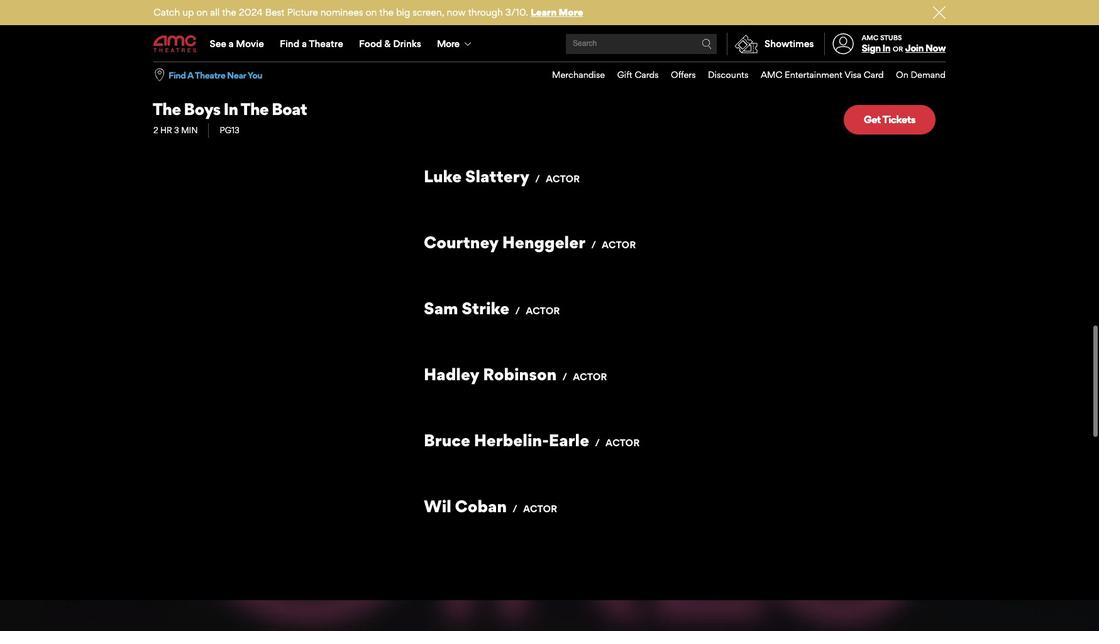 Task type: describe. For each thing, give the bounding box(es) containing it.
merchandise link
[[540, 62, 605, 88]]

find a theatre link
[[272, 26, 351, 62]]

food
[[359, 38, 382, 50]]

earle
[[549, 431, 590, 451]]

amc entertainment visa card link
[[749, 62, 884, 88]]

wil
[[424, 497, 452, 517]]

up
[[183, 6, 194, 18]]

actor for luke slattery
[[546, 173, 580, 185]]

find a theatre near you
[[169, 70, 262, 80]]

2 on from the left
[[366, 6, 377, 18]]

see a movie
[[210, 38, 264, 50]]

catch up on all the 2024 best picture nominees on the big screen, now through 3/10. learn more
[[154, 6, 584, 18]]

a for theatre
[[302, 38, 307, 50]]

amc stubs sign in or join now
[[862, 33, 946, 54]]

the boys in the boat
[[153, 99, 307, 119]]

1 horizontal spatial the
[[241, 99, 269, 119]]

theatre for a
[[309, 38, 343, 50]]

through
[[468, 6, 503, 18]]

menu containing more
[[154, 26, 946, 62]]

luke slattery
[[424, 166, 530, 186]]

search the AMC website text field
[[571, 39, 702, 49]]

nominees
[[321, 6, 363, 18]]

1 horizontal spatial more
[[559, 6, 584, 18]]

pg13
[[220, 125, 240, 135]]

actor for bruce herbelin-earle
[[606, 437, 640, 449]]

1 on from the left
[[197, 6, 208, 18]]

user profile image
[[826, 34, 861, 54]]

near
[[227, 70, 246, 80]]

0 horizontal spatial the
[[222, 6, 236, 18]]

gift
[[618, 69, 633, 80]]

now
[[447, 6, 466, 18]]

boys
[[184, 99, 221, 119]]

find a theatre
[[280, 38, 343, 50]]

entertainment
[[785, 69, 843, 80]]

menu containing merchandise
[[540, 62, 946, 88]]

hadley
[[424, 364, 480, 385]]

courtney henggeler
[[424, 232, 586, 252]]

you
[[248, 70, 262, 80]]

stubs
[[881, 33, 903, 42]]

actor for hadley robinson
[[573, 371, 608, 383]]

join
[[906, 42, 924, 54]]

get
[[864, 113, 881, 126]]

sign
[[862, 42, 881, 54]]

catch
[[154, 6, 180, 18]]

gift cards link
[[605, 62, 659, 88]]

sam strike
[[424, 298, 510, 319]]

learn more link
[[531, 6, 584, 18]]

screen,
[[413, 6, 445, 18]]

find a theatre near you button
[[169, 69, 262, 81]]

more button
[[429, 26, 482, 62]]

movie
[[236, 38, 264, 50]]

on demand
[[897, 69, 946, 80]]

find for find a theatre
[[280, 38, 300, 50]]

amc for sign
[[862, 33, 879, 42]]

in
[[224, 99, 238, 119]]

on demand link
[[884, 62, 946, 88]]

coban
[[455, 497, 507, 517]]

the
[[153, 99, 181, 119]]

actor for sam strike
[[526, 305, 560, 317]]

chris
[[424, 34, 466, 54]]

showtimes
[[765, 38, 814, 50]]

slattery
[[465, 166, 530, 186]]

sam
[[424, 298, 458, 319]]

learn
[[531, 6, 557, 18]]

herbelin-
[[474, 431, 549, 451]]

on
[[897, 69, 909, 80]]

discounts
[[709, 69, 749, 80]]

or
[[893, 45, 904, 54]]

get tickets
[[864, 113, 916, 126]]

sign in button
[[862, 42, 891, 54]]

more inside button
[[437, 38, 460, 50]]

drinks
[[393, 38, 421, 50]]

demand
[[911, 69, 946, 80]]

cards
[[635, 69, 659, 80]]



Task type: locate. For each thing, give the bounding box(es) containing it.
0 horizontal spatial a
[[229, 38, 234, 50]]

offers
[[671, 69, 696, 80]]

find for find a theatre near you
[[169, 70, 186, 80]]

join now button
[[906, 42, 946, 54]]

tickets
[[883, 113, 916, 126]]

1 horizontal spatial find
[[280, 38, 300, 50]]

boat
[[272, 99, 307, 119]]

1 a from the left
[[229, 38, 234, 50]]

theatre inside find a theatre near you button
[[195, 70, 225, 80]]

1 horizontal spatial theatre
[[309, 38, 343, 50]]

amc up sign
[[862, 33, 879, 42]]

on left all
[[197, 6, 208, 18]]

merchandise
[[552, 69, 605, 80]]

3
[[174, 125, 179, 135]]

2 horizontal spatial the
[[380, 6, 394, 18]]

a
[[187, 70, 193, 80]]

the left big
[[380, 6, 394, 18]]

1 horizontal spatial amc
[[862, 33, 879, 42]]

0 horizontal spatial on
[[197, 6, 208, 18]]

bruce
[[424, 431, 471, 451]]

big
[[396, 6, 410, 18]]

more right "learn"
[[559, 6, 584, 18]]

actor for courtney henggeler
[[602, 239, 636, 251]]

theatre down nominees
[[309, 38, 343, 50]]

theatre inside find a theatre link
[[309, 38, 343, 50]]

food & drinks link
[[351, 26, 429, 62]]

more down "now"
[[437, 38, 460, 50]]

theatre for a
[[195, 70, 225, 80]]

picture
[[287, 6, 318, 18]]

3/10.
[[506, 6, 529, 18]]

2024
[[239, 6, 263, 18]]

offers link
[[659, 62, 696, 88]]

courtney
[[424, 232, 499, 252]]

best
[[265, 6, 285, 18]]

0 vertical spatial find
[[280, 38, 300, 50]]

min
[[181, 125, 198, 135]]

the right all
[[222, 6, 236, 18]]

discounts link
[[696, 62, 749, 88]]

strike
[[462, 298, 510, 319]]

luke
[[424, 166, 462, 186]]

theatre
[[309, 38, 343, 50], [195, 70, 225, 80]]

chris diamantopoulos
[[424, 34, 600, 54]]

on right nominees
[[366, 6, 377, 18]]

actor for wil coban
[[523, 504, 558, 515]]

menu
[[154, 26, 946, 62], [540, 62, 946, 88]]

1 vertical spatial amc
[[761, 69, 783, 80]]

amc logo image
[[154, 35, 198, 53], [154, 35, 198, 53]]

a
[[229, 38, 234, 50], [302, 38, 307, 50]]

amc for visa
[[761, 69, 783, 80]]

menu down "learn"
[[154, 26, 946, 62]]

0 horizontal spatial theatre
[[195, 70, 225, 80]]

find down the picture
[[280, 38, 300, 50]]

robinson
[[483, 364, 557, 385]]

sign in or join amc stubs element
[[825, 26, 946, 62]]

0 vertical spatial amc
[[862, 33, 879, 42]]

wil coban
[[424, 497, 507, 517]]

1 horizontal spatial a
[[302, 38, 307, 50]]

gift cards
[[618, 69, 659, 80]]

on
[[197, 6, 208, 18], [366, 6, 377, 18]]

see
[[210, 38, 226, 50]]

visa
[[845, 69, 862, 80]]

submit search icon image
[[702, 39, 712, 49]]

in
[[883, 42, 891, 54]]

1 vertical spatial find
[[169, 70, 186, 80]]

0 vertical spatial menu
[[154, 26, 946, 62]]

1 horizontal spatial on
[[366, 6, 377, 18]]

&
[[385, 38, 391, 50]]

amc entertainment visa card
[[761, 69, 884, 80]]

0 horizontal spatial amc
[[761, 69, 783, 80]]

the right in
[[241, 99, 269, 119]]

bruce herbelin-earle
[[424, 431, 590, 451]]

find inside button
[[169, 70, 186, 80]]

now
[[926, 42, 946, 54]]

find
[[280, 38, 300, 50], [169, 70, 186, 80]]

0 horizontal spatial more
[[437, 38, 460, 50]]

a down the picture
[[302, 38, 307, 50]]

close this dialog image
[[1078, 607, 1090, 620]]

showtimes image
[[728, 33, 765, 55]]

amc inside amc stubs sign in or join now
[[862, 33, 879, 42]]

a right see
[[229, 38, 234, 50]]

henggeler
[[503, 232, 586, 252]]

diamantopoulos
[[470, 34, 600, 54]]

food & drinks
[[359, 38, 421, 50]]

a for movie
[[229, 38, 234, 50]]

actor
[[616, 41, 650, 53], [546, 173, 580, 185], [602, 239, 636, 251], [526, 305, 560, 317], [573, 371, 608, 383], [606, 437, 640, 449], [523, 504, 558, 515]]

0 vertical spatial theatre
[[309, 38, 343, 50]]

1 vertical spatial more
[[437, 38, 460, 50]]

0 vertical spatial more
[[559, 6, 584, 18]]

2 a from the left
[[302, 38, 307, 50]]

hadley robinson
[[424, 364, 557, 385]]

theatre right a
[[195, 70, 225, 80]]

0 horizontal spatial find
[[169, 70, 186, 80]]

1 vertical spatial menu
[[540, 62, 946, 88]]

2 hr 3 min
[[154, 125, 198, 135]]

2
[[154, 125, 158, 135]]

more
[[559, 6, 584, 18], [437, 38, 460, 50]]

showtimes link
[[727, 33, 814, 55]]

menu down showtimes image
[[540, 62, 946, 88]]

1 vertical spatial theatre
[[195, 70, 225, 80]]

all
[[210, 6, 220, 18]]

see a movie link
[[202, 26, 272, 62]]

get tickets link
[[844, 105, 936, 134]]

actor for chris diamantopoulos
[[616, 41, 650, 53]]

card
[[864, 69, 884, 80]]

amc
[[862, 33, 879, 42], [761, 69, 783, 80]]

hr
[[160, 125, 172, 135]]

the
[[222, 6, 236, 18], [380, 6, 394, 18], [241, 99, 269, 119]]

amc down showtimes link
[[761, 69, 783, 80]]

find left a
[[169, 70, 186, 80]]



Task type: vqa. For each thing, say whether or not it's contained in the screenshot.
"Henggeler"
yes



